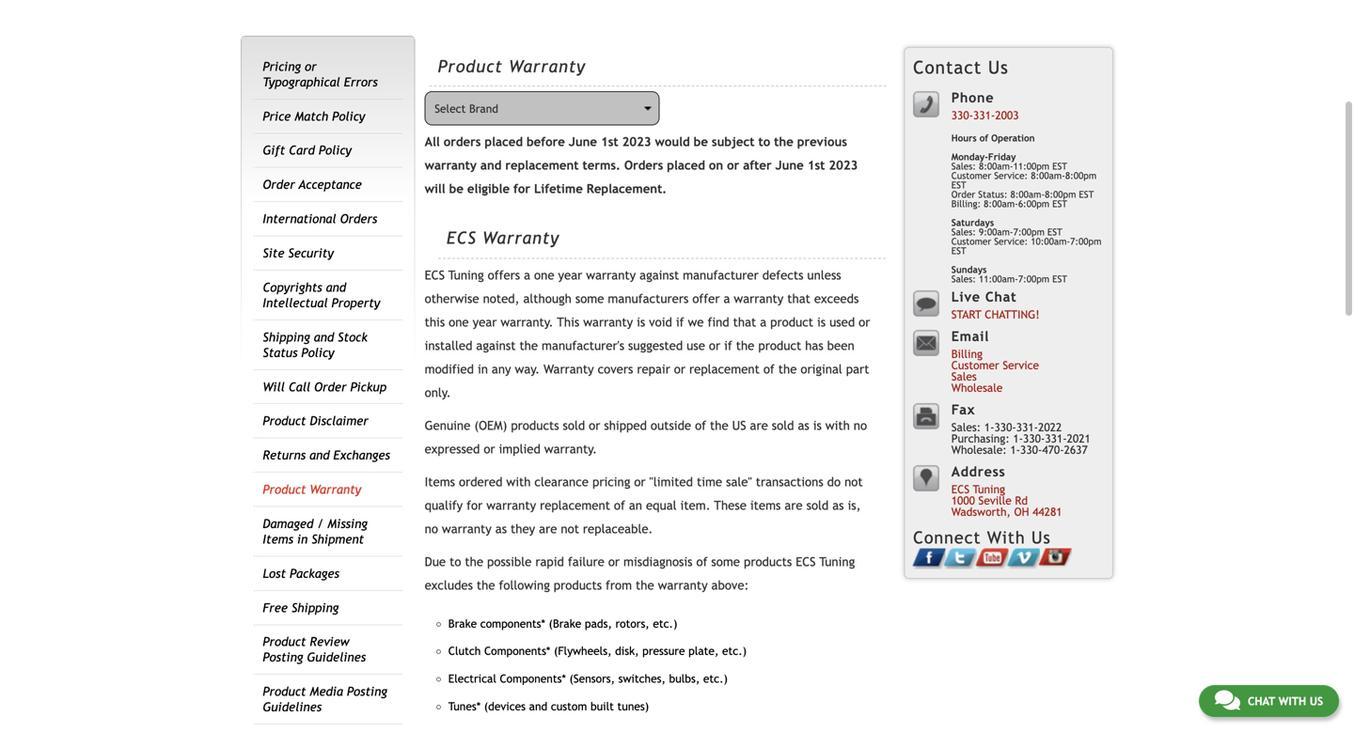 Task type: locate. For each thing, give the bounding box(es) containing it.
0 vertical spatial no
[[854, 418, 867, 433]]

in inside 'ecs tuning offers a one year warranty against manufacturer defects unless otherwise noted, although some manufacturers offer a warranty that exceeds this one year warranty. this warranty is void if we find that a product is used or installed against the manufacturer's suggested use or if the product has been modified in any way. warranty covers repair or replacement of the original part only.'
[[478, 362, 488, 377]]

seville
[[979, 494, 1012, 507]]

placed
[[485, 135, 523, 149], [667, 158, 705, 173]]

replacement down use
[[689, 362, 760, 377]]

copyrights
[[263, 280, 322, 295]]

2023
[[622, 135, 651, 149], [829, 158, 858, 173]]

shipping down packages
[[292, 601, 339, 615]]

covers
[[598, 362, 633, 377]]

tuning inside 'ecs tuning offers a one year warranty against manufacturer defects unless otherwise noted, although some manufacturers offer a warranty that exceeds this one year warranty. this warranty is void if we find that a product is used or installed against the manufacturer's suggested use or if the product has been modified in any way. warranty covers repair or replacement of the original part only.'
[[448, 268, 484, 282]]

components* for clutch
[[484, 645, 551, 658]]

tuning down is,
[[820, 555, 855, 569]]

for inside items ordered with clearance pricing or "limited time sale" transactions do not qualify for warranty replacement of an equal item. these items are sold as is, no warranty as they are not replaceable.
[[467, 498, 483, 513]]

order acceptance link
[[263, 177, 362, 192]]

1 horizontal spatial year
[[558, 268, 582, 282]]

guidelines inside product media posting guidelines
[[263, 700, 322, 715]]

warranty. up the clearance
[[544, 442, 597, 456]]

0 horizontal spatial for
[[467, 498, 483, 513]]

service: down friday
[[994, 170, 1028, 181]]

330- left 2637
[[1023, 432, 1045, 445]]

and inside "shipping and stock status policy"
[[314, 330, 334, 345]]

0 horizontal spatial are
[[539, 522, 557, 536]]

0 vertical spatial service:
[[994, 170, 1028, 181]]

1 vertical spatial if
[[724, 338, 732, 353]]

of right misdiagnosis
[[696, 555, 708, 569]]

sales: up 'live'
[[952, 274, 976, 284]]

0 horizontal spatial posting
[[263, 651, 303, 665]]

the up way.
[[520, 338, 538, 353]]

8:00am- up status:
[[979, 161, 1014, 172]]

is down the original
[[813, 418, 822, 433]]

with up do
[[826, 418, 850, 433]]

2023 down previous
[[829, 158, 858, 173]]

status:
[[978, 189, 1008, 200]]

1 vertical spatial one
[[449, 315, 469, 330]]

1 vertical spatial a
[[724, 291, 730, 306]]

lost packages
[[263, 567, 339, 581]]

8:00am- up 6:00pm
[[1031, 170, 1066, 181]]

billing
[[952, 347, 983, 361]]

no inside items ordered with clearance pricing or "limited time sale" transactions do not qualify for warranty replacement of an equal item. these items are sold as is, no warranty as they are not replaceable.
[[425, 522, 438, 536]]

custom
[[551, 700, 587, 713]]

replacement inside 'ecs tuning offers a one year warranty against manufacturer defects unless otherwise noted, although some manufacturers offer a warranty that exceeds this one year warranty. this warranty is void if we find that a product is used or installed against the manufacturer's suggested use or if the product has been modified in any way. warranty covers repair or replacement of the original part only.'
[[689, 362, 760, 377]]

tuning inside address ecs tuning 1000 seville rd wadsworth, oh 44281
[[973, 483, 1006, 496]]

1 vertical spatial as
[[833, 498, 844, 513]]

product warranty up /
[[263, 483, 361, 497]]

some up this
[[576, 291, 604, 306]]

failure
[[568, 555, 605, 569]]

1 horizontal spatial with
[[826, 418, 850, 433]]

are down transactions
[[785, 498, 803, 513]]

warranty. inside 'ecs tuning offers a one year warranty against manufacturer defects unless otherwise noted, although some manufacturers offer a warranty that exceeds this one year warranty. this warranty is void if we find that a product is used or installed against the manufacturer's suggested use or if the product has been modified in any way. warranty covers repair or replacement of the original part only.'
[[501, 315, 554, 330]]

0 vertical spatial with
[[826, 418, 850, 433]]

guidelines for review
[[307, 651, 366, 665]]

0 vertical spatial etc.)
[[653, 617, 678, 630]]

and up eligible
[[481, 158, 502, 173]]

with inside items ordered with clearance pricing or "limited time sale" transactions do not qualify for warranty replacement of an equal item. these items are sold as is, no warranty as they are not replaceable.
[[506, 475, 531, 489]]

tunes)
[[618, 700, 649, 713]]

replacement inside all orders placed before june 1st 2023 would be subject to the previous warranty and replacement terms. orders placed on or after june 1st 2023 will be eligible for lifetime replacement.
[[505, 158, 579, 173]]

product left media
[[263, 685, 306, 699]]

1 horizontal spatial june
[[776, 158, 804, 173]]

0 horizontal spatial against
[[476, 338, 516, 353]]

tunes* (devices and custom built tunes)
[[448, 700, 649, 713]]

do
[[827, 475, 841, 489]]

warranty. down the although
[[501, 315, 554, 330]]

10:00am-
[[1031, 236, 1070, 247]]

and down the product disclaimer
[[310, 448, 330, 463]]

products down the failure
[[554, 578, 602, 593]]

1 vertical spatial placed
[[667, 158, 705, 173]]

one
[[534, 268, 554, 282], [449, 315, 469, 330]]

0 horizontal spatial to
[[450, 555, 461, 569]]

order down gift on the left
[[263, 177, 295, 192]]

service:
[[994, 170, 1028, 181], [994, 236, 1028, 247]]

1 vertical spatial customer
[[952, 236, 992, 247]]

and inside all orders placed before june 1st 2023 would be subject to the previous warranty and replacement terms. orders placed on or after june 1st 2023 will be eligible for lifetime replacement.
[[481, 158, 502, 173]]

from
[[606, 578, 632, 593]]

be
[[694, 135, 708, 149], [449, 182, 464, 196]]

price
[[263, 109, 291, 124]]

1 horizontal spatial orders
[[624, 158, 663, 173]]

ecs up otherwise
[[425, 268, 445, 282]]

2 vertical spatial replacement
[[540, 498, 610, 513]]

0 vertical spatial 1st
[[601, 135, 619, 149]]

0 horizontal spatial no
[[425, 522, 438, 536]]

a right offers
[[524, 268, 531, 282]]

replacement down before
[[505, 158, 579, 173]]

or down (oem)
[[484, 442, 495, 456]]

8:00pm right 11:00pm
[[1066, 170, 1097, 181]]

us for connect
[[1032, 528, 1051, 548]]

some up above:
[[711, 555, 740, 569]]

with down implied
[[506, 475, 531, 489]]

guidelines inside "product review posting guidelines"
[[307, 651, 366, 665]]

june up terms.
[[569, 135, 597, 149]]

1 vertical spatial year
[[473, 315, 497, 330]]

8:00am- down 11:00pm
[[1011, 189, 1045, 200]]

1 vertical spatial 8:00pm
[[1045, 189, 1076, 200]]

0 horizontal spatial items
[[263, 532, 293, 547]]

of inside hours of operation monday-friday sales: 8:00am-11:00pm est customer service: 8:00am-8:00pm est order status: 8:00am-8:00pm est billing: 8:00am-6:00pm est saturdays sales: 9:00am-7:00pm est customer service: 10:00am-7:00pm est sundays sales: 11:00am-7:00pm est
[[980, 133, 989, 143]]

the left previous
[[774, 135, 794, 149]]

2 customer from the top
[[952, 236, 992, 247]]

the inside genuine (oem) products sold or shipped outside of the us are sold as is with no expressed or implied warranty.
[[710, 418, 729, 433]]

select
[[435, 102, 466, 115]]

0 horizontal spatial orders
[[340, 212, 377, 226]]

0 horizontal spatial order
[[263, 177, 295, 192]]

with
[[987, 528, 1026, 548]]

1 vertical spatial 2023
[[829, 158, 858, 173]]

in
[[478, 362, 488, 377], [297, 532, 308, 547]]

policy up will call order pickup
[[301, 346, 334, 360]]

(devices
[[484, 700, 526, 713]]

billing link
[[952, 347, 983, 361]]

1 horizontal spatial some
[[711, 555, 740, 569]]

2 horizontal spatial are
[[785, 498, 803, 513]]

be right will
[[449, 182, 464, 196]]

0 vertical spatial not
[[845, 475, 863, 489]]

product warranty
[[438, 57, 586, 76], [263, 483, 361, 497]]

1 vertical spatial items
[[263, 532, 293, 547]]

exceeds
[[814, 291, 859, 306]]

posting inside product media posting guidelines
[[347, 685, 387, 699]]

0 vertical spatial replacement
[[505, 158, 579, 173]]

pressure
[[643, 645, 685, 658]]

and left custom
[[529, 700, 548, 713]]

posting inside "product review posting guidelines"
[[263, 651, 303, 665]]

2 vertical spatial policy
[[301, 346, 334, 360]]

0 vertical spatial tuning
[[448, 268, 484, 282]]

7:00pm down 10:00am-
[[1018, 274, 1050, 284]]

0 horizontal spatial us
[[988, 57, 1009, 78]]

against up 'manufacturers'
[[640, 268, 679, 282]]

a right find
[[760, 315, 767, 330]]

guidelines for media
[[263, 700, 322, 715]]

returns and exchanges link
[[263, 448, 390, 463]]

0 vertical spatial components*
[[484, 645, 551, 658]]

no inside genuine (oem) products sold or shipped outside of the us are sold as is with no expressed or implied warranty.
[[854, 418, 867, 433]]

fax
[[952, 402, 976, 418]]

errors
[[344, 75, 378, 89]]

11:00am-
[[979, 274, 1018, 284]]

shipment
[[312, 532, 364, 547]]

0 vertical spatial a
[[524, 268, 531, 282]]

phone
[[952, 90, 994, 105]]

products up above:
[[744, 555, 792, 569]]

3 customer from the top
[[952, 359, 1000, 372]]

genuine
[[425, 418, 471, 433]]

1 horizontal spatial in
[[478, 362, 488, 377]]

0 horizontal spatial 1st
[[601, 135, 619, 149]]

to up after
[[759, 135, 771, 149]]

us inside the chat with us link
[[1310, 695, 1323, 708]]

ecs inside 'ecs tuning offers a one year warranty against manufacturer defects unless otherwise noted, although some manufacturers offer a warranty that exceeds this one year warranty. this warranty is void if we find that a product is used or installed against the manufacturer's suggested use or if the product has been modified in any way. warranty covers repair or replacement of the original part only.'
[[425, 268, 445, 282]]

no down qualify
[[425, 522, 438, 536]]

the inside all orders placed before june 1st 2023 would be subject to the previous warranty and replacement terms. orders placed on or after june 1st 2023 will be eligible for lifetime replacement.
[[774, 135, 794, 149]]

warranty.
[[501, 315, 554, 330], [544, 442, 597, 456]]

us right 'comments' image
[[1310, 695, 1323, 708]]

missing
[[328, 517, 368, 531]]

posting
[[263, 651, 303, 665], [347, 685, 387, 699]]

2 vertical spatial with
[[1279, 695, 1307, 708]]

service: left 10:00am-
[[994, 236, 1028, 247]]

etc.) up pressure
[[653, 617, 678, 630]]

1 vertical spatial product warranty
[[263, 483, 361, 497]]

only.
[[425, 385, 451, 400]]

0 vertical spatial posting
[[263, 651, 303, 665]]

0 vertical spatial be
[[694, 135, 708, 149]]

subject
[[712, 135, 755, 149]]

that
[[788, 291, 811, 306], [733, 315, 756, 330]]

0 horizontal spatial sold
[[563, 418, 585, 433]]

one right the this
[[449, 315, 469, 330]]

1 vertical spatial tuning
[[973, 483, 1006, 496]]

or
[[305, 59, 317, 74], [727, 158, 740, 173], [859, 315, 870, 330], [709, 338, 721, 353], [674, 362, 686, 377], [589, 418, 600, 433], [484, 442, 495, 456], [634, 475, 646, 489], [608, 555, 620, 569]]

tuning
[[448, 268, 484, 282], [973, 483, 1006, 496], [820, 555, 855, 569]]

monday-
[[952, 151, 988, 162]]

4 sales: from the top
[[952, 421, 981, 434]]

email
[[952, 329, 990, 344]]

year up the although
[[558, 268, 582, 282]]

1 vertical spatial against
[[476, 338, 516, 353]]

sold
[[563, 418, 585, 433], [772, 418, 794, 433], [807, 498, 829, 513]]

shipped
[[604, 418, 647, 433]]

contact
[[913, 57, 982, 78]]

product inside "product review posting guidelines"
[[263, 635, 306, 650]]

0 horizontal spatial in
[[297, 532, 308, 547]]

1 horizontal spatial against
[[640, 268, 679, 282]]

1 service: from the top
[[994, 170, 1028, 181]]

product for product warranty link
[[263, 483, 306, 497]]

1 horizontal spatial product warranty
[[438, 57, 586, 76]]

posting down free
[[263, 651, 303, 665]]

the right from on the bottom left of the page
[[636, 578, 654, 593]]

(brake
[[549, 617, 582, 630]]

1 vertical spatial to
[[450, 555, 461, 569]]

tuning down the address
[[973, 483, 1006, 496]]

and inside copyrights and intellectual property
[[326, 280, 346, 295]]

in down damaged
[[297, 532, 308, 547]]

ordered
[[459, 475, 503, 489]]

1 horizontal spatial sold
[[772, 418, 794, 433]]

ecs tuning offers a one year warranty against manufacturer defects unless otherwise noted, although some manufacturers offer a warranty that exceeds this one year warranty. this warranty is void if we find that a product is used or installed against the manufacturer's suggested use or if the product has been modified in any way. warranty covers repair or replacement of the original part only.
[[425, 268, 870, 400]]

0 horizontal spatial not
[[561, 522, 579, 536]]

due
[[425, 555, 446, 569]]

(flywheels,
[[554, 645, 612, 658]]

orders
[[624, 158, 663, 173], [340, 212, 377, 226]]

1 vertical spatial us
[[1032, 528, 1051, 548]]

transactions
[[756, 475, 824, 489]]

address
[[952, 464, 1006, 480]]

of inside items ordered with clearance pricing or "limited time sale" transactions do not qualify for warranty replacement of an equal item. these items are sold as is, no warranty as they are not replaceable.
[[614, 498, 625, 513]]

0 vertical spatial customer
[[952, 170, 992, 181]]

0 vertical spatial items
[[425, 475, 455, 489]]

components* down components*
[[484, 645, 551, 658]]

pricing or typographical errors
[[263, 59, 378, 89]]

acceptance
[[299, 177, 362, 192]]

0 vertical spatial policy
[[332, 109, 365, 124]]

0 vertical spatial orders
[[624, 158, 663, 173]]

not up the failure
[[561, 522, 579, 536]]

1 vertical spatial product
[[758, 338, 802, 353]]

of inside due to the possible rapid failure or misdiagnosis of some products ecs tuning excludes the following products from the warranty above:
[[696, 555, 708, 569]]

a right offer
[[724, 291, 730, 306]]

friday
[[988, 151, 1016, 162]]

0 vertical spatial to
[[759, 135, 771, 149]]

0 vertical spatial if
[[676, 315, 684, 330]]

placed down would
[[667, 158, 705, 173]]

and
[[481, 158, 502, 173], [326, 280, 346, 295], [314, 330, 334, 345], [310, 448, 330, 463], [529, 700, 548, 713]]

has
[[805, 338, 824, 353]]

2 horizontal spatial us
[[1310, 695, 1323, 708]]

sales: inside fax sales: 1-330-331-2022 purchasing: 1-330-331-2021 wholesale: 1-330-470-2637
[[952, 421, 981, 434]]

time
[[697, 475, 722, 489]]

no down the part
[[854, 418, 867, 433]]

ecs down transactions
[[796, 555, 816, 569]]

1 horizontal spatial for
[[514, 182, 530, 196]]

0 vertical spatial placed
[[485, 135, 523, 149]]

1 vertical spatial components*
[[500, 673, 566, 686]]

used
[[830, 315, 855, 330]]

1- left 2022
[[1013, 432, 1023, 445]]

warranty up they
[[486, 498, 536, 513]]

1 vertical spatial 1st
[[808, 158, 825, 173]]

policy down errors
[[332, 109, 365, 124]]

to inside due to the possible rapid failure or misdiagnosis of some products ecs tuning excludes the following products from the warranty above:
[[450, 555, 461, 569]]

media
[[310, 685, 343, 699]]

1 vertical spatial no
[[425, 522, 438, 536]]

product media posting guidelines
[[263, 685, 387, 715]]

not right do
[[845, 475, 863, 489]]

product warranty link
[[263, 483, 361, 497]]

free shipping link
[[263, 601, 339, 615]]

us up phone
[[988, 57, 1009, 78]]

chat down 11:00am-
[[986, 289, 1017, 305]]

orders up replacement.
[[624, 158, 663, 173]]

june right after
[[776, 158, 804, 173]]

warranty up 'manufacturers'
[[586, 268, 636, 282]]

1 vertical spatial posting
[[347, 685, 387, 699]]

sold inside items ordered with clearance pricing or "limited time sale" transactions do not qualify for warranty replacement of an equal item. these items are sold as is, no warranty as they are not replaceable.
[[807, 498, 829, 513]]

sundays
[[952, 264, 987, 275]]

product inside product media posting guidelines
[[263, 685, 306, 699]]

tunes*
[[448, 700, 481, 713]]

for inside all orders placed before june 1st 2023 would be subject to the previous warranty and replacement terms. orders placed on or after june 1st 2023 will be eligible for lifetime replacement.
[[514, 182, 530, 196]]

or right use
[[709, 338, 721, 353]]

331- inside phone 330-331-2003
[[974, 108, 995, 122]]

0 vertical spatial are
[[750, 418, 768, 433]]

1 vertical spatial etc.)
[[722, 645, 747, 658]]

replacement down the clearance
[[540, 498, 610, 513]]

warranty down misdiagnosis
[[658, 578, 708, 593]]

0 vertical spatial us
[[988, 57, 1009, 78]]

1 sales: from the top
[[952, 161, 976, 172]]

sales: down hours
[[952, 161, 976, 172]]

with inside genuine (oem) products sold or shipped outside of the us are sold as is with no expressed or implied warranty.
[[826, 418, 850, 433]]

comments image
[[1215, 689, 1241, 712]]

site
[[263, 246, 284, 261]]

0 horizontal spatial as
[[495, 522, 507, 536]]

orders down acceptance
[[340, 212, 377, 226]]

lost packages link
[[263, 567, 339, 581]]

0 vertical spatial warranty.
[[501, 315, 554, 330]]

replacement inside items ordered with clearance pricing or "limited time sale" transactions do not qualify for warranty replacement of an equal item. these items are sold as is, no warranty as they are not replaceable.
[[540, 498, 610, 513]]

331-
[[974, 108, 995, 122], [1017, 421, 1038, 434], [1045, 432, 1067, 445]]

will
[[425, 182, 446, 196]]

if left we
[[676, 315, 684, 330]]

us down 44281
[[1032, 528, 1051, 548]]

the left us
[[710, 418, 729, 433]]

product for product media posting guidelines link
[[263, 685, 306, 699]]

0 vertical spatial that
[[788, 291, 811, 306]]

0 horizontal spatial tuning
[[448, 268, 484, 282]]

1 vertical spatial policy
[[319, 143, 352, 158]]

330- down phone
[[952, 108, 974, 122]]

0 horizontal spatial chat
[[986, 289, 1017, 305]]

stock
[[338, 330, 368, 345]]

guidelines down review at bottom left
[[307, 651, 366, 665]]

2 horizontal spatial tuning
[[973, 483, 1006, 496]]

2 horizontal spatial 331-
[[1045, 432, 1067, 445]]

1 vertical spatial some
[[711, 555, 740, 569]]

product up has
[[770, 315, 814, 330]]

sold right us
[[772, 418, 794, 433]]

1 vertical spatial not
[[561, 522, 579, 536]]

are right us
[[750, 418, 768, 433]]

orders inside all orders placed before june 1st 2023 would be subject to the previous warranty and replacement terms. orders placed on or after june 1st 2023 will be eligible for lifetime replacement.
[[624, 158, 663, 173]]

warranty down returns and exchanges link
[[310, 483, 361, 497]]

shipping up status
[[263, 330, 310, 345]]

sold left shipped
[[563, 418, 585, 433]]

in left the any
[[478, 362, 488, 377]]

order left status:
[[952, 189, 976, 200]]

product for product disclaimer link
[[263, 414, 306, 429]]

product left has
[[758, 338, 802, 353]]

0 vertical spatial as
[[798, 418, 810, 433]]

8:00am-
[[979, 161, 1014, 172], [1031, 170, 1066, 181], [1011, 189, 1045, 200], [984, 198, 1018, 209]]

(oem)
[[474, 418, 507, 433]]

330- down 2022
[[1021, 443, 1042, 456]]

1 vertical spatial with
[[506, 475, 531, 489]]

for right eligible
[[514, 182, 530, 196]]

for down ordered
[[467, 498, 483, 513]]

9:00am-
[[979, 227, 1014, 237]]

330-
[[952, 108, 974, 122], [995, 421, 1017, 434], [1023, 432, 1045, 445], [1021, 443, 1042, 456]]

product down returns
[[263, 483, 306, 497]]

year
[[558, 268, 582, 282], [473, 315, 497, 330]]

0 vertical spatial chat
[[986, 289, 1017, 305]]

8:00pm
[[1066, 170, 1097, 181], [1045, 189, 1076, 200]]

in inside the damaged / missing items in shipment
[[297, 532, 308, 547]]



Task type: vqa. For each thing, say whether or not it's contained in the screenshot.
1st to the top
yes



Task type: describe. For each thing, give the bounding box(es) containing it.
and for copyrights and intellectual property
[[326, 280, 346, 295]]

ecs down eligible
[[447, 228, 477, 248]]

1- right wholesale: at right bottom
[[1010, 443, 1021, 456]]

1 vertical spatial chat
[[1248, 695, 1276, 708]]

clearance
[[535, 475, 589, 489]]

0 horizontal spatial a
[[524, 268, 531, 282]]

ecs inside address ecs tuning 1000 seville rd wadsworth, oh 44281
[[952, 483, 970, 496]]

of inside genuine (oem) products sold or shipped outside of the us are sold as is with no expressed or implied warranty.
[[695, 418, 706, 433]]

plate,
[[689, 645, 719, 658]]

8:00am- up 9:00am-
[[984, 198, 1018, 209]]

product disclaimer
[[263, 414, 368, 429]]

0 horizontal spatial if
[[676, 315, 684, 330]]

returns
[[263, 448, 306, 463]]

1 horizontal spatial placed
[[667, 158, 705, 173]]

some inside 'ecs tuning offers a one year warranty against manufacturer defects unless otherwise noted, although some manufacturers offer a warranty that exceeds this one year warranty. this warranty is void if we find that a product is used or installed against the manufacturer's suggested use or if the product has been modified in any way. warranty covers repair or replacement of the original part only.'
[[576, 291, 604, 306]]

posting for product review posting guidelines
[[263, 651, 303, 665]]

warranty up manufacturer's
[[583, 315, 633, 330]]

tuning inside due to the possible rapid failure or misdiagnosis of some products ecs tuning excludes the following products from the warranty above:
[[820, 555, 855, 569]]

copyrights and intellectual property
[[263, 280, 380, 310]]

clutch
[[448, 645, 481, 658]]

1 customer from the top
[[952, 170, 992, 181]]

offer
[[693, 291, 720, 306]]

warranty inside 'ecs tuning offers a one year warranty against manufacturer defects unless otherwise noted, although some manufacturers offer a warranty that exceeds this one year warranty. this warranty is void if we find that a product is used or installed against the manufacturer's suggested use or if the product has been modified in any way. warranty covers repair or replacement of the original part only.'
[[544, 362, 594, 377]]

0 vertical spatial product
[[770, 315, 814, 330]]

property
[[332, 296, 380, 310]]

1- up wholesale: at right bottom
[[985, 421, 995, 434]]

following
[[499, 578, 550, 593]]

components* for electrical
[[500, 673, 566, 686]]

1 vertical spatial be
[[449, 182, 464, 196]]

"limited
[[650, 475, 693, 489]]

damaged
[[263, 517, 314, 531]]

us
[[732, 418, 746, 433]]

2003
[[995, 108, 1019, 122]]

7:00pm right 9:00am-
[[1070, 236, 1102, 247]]

0 horizontal spatial 2023
[[622, 135, 651, 149]]

way.
[[515, 362, 540, 377]]

2 vertical spatial products
[[554, 578, 602, 593]]

2 sales: from the top
[[952, 227, 976, 237]]

or right repair in the left of the page
[[674, 362, 686, 377]]

items inside items ordered with clearance pricing or "limited time sale" transactions do not qualify for warranty replacement of an equal item. these items are sold as is, no warranty as they are not replaceable.
[[425, 475, 455, 489]]

1 horizontal spatial order
[[314, 380, 347, 394]]

or inside items ordered with clearance pricing or "limited time sale" transactions do not qualify for warranty replacement of an equal item. these items are sold as is, no warranty as they are not replaceable.
[[634, 475, 646, 489]]

gift
[[263, 143, 285, 158]]

product for product review posting guidelines link
[[263, 635, 306, 650]]

replaceable.
[[583, 522, 653, 536]]

1 horizontal spatial not
[[845, 475, 863, 489]]

or inside all orders placed before june 1st 2023 would be subject to the previous warranty and replacement terms. orders placed on or after june 1st 2023 will be eligible for lifetime replacement.
[[727, 158, 740, 173]]

posting for product media posting guidelines
[[347, 685, 387, 699]]

this
[[425, 315, 445, 330]]

equal
[[646, 498, 677, 513]]

manufacturer's
[[542, 338, 625, 353]]

warranty inside all orders placed before june 1st 2023 would be subject to the previous warranty and replacement terms. orders placed on or after june 1st 2023 will be eligible for lifetime replacement.
[[425, 158, 477, 173]]

warranty down the defects
[[734, 291, 784, 306]]

some inside due to the possible rapid failure or misdiagnosis of some products ecs tuning excludes the following products from the warranty above:
[[711, 555, 740, 569]]

saturdays
[[952, 217, 994, 228]]

0 horizontal spatial one
[[449, 315, 469, 330]]

otherwise
[[425, 291, 479, 306]]

replacement for 2023
[[505, 158, 579, 173]]

the right use
[[736, 338, 755, 353]]

and for shipping and stock status policy
[[314, 330, 334, 345]]

this
[[557, 315, 580, 330]]

ecs inside due to the possible rapid failure or misdiagnosis of some products ecs tuning excludes the following products from the warranty above:
[[796, 555, 816, 569]]

connect with us
[[913, 528, 1051, 548]]

operation
[[991, 133, 1035, 143]]

policy inside "shipping and stock status policy"
[[301, 346, 334, 360]]

2637
[[1064, 443, 1088, 456]]

or left shipped
[[589, 418, 600, 433]]

the up excludes
[[465, 555, 483, 569]]

or inside 'pricing or typographical errors'
[[305, 59, 317, 74]]

qualify
[[425, 498, 463, 513]]

1 horizontal spatial a
[[724, 291, 730, 306]]

or right the used
[[859, 315, 870, 330]]

clutch components* (flywheels, disk, pressure plate, etc.)
[[448, 645, 747, 658]]

shipping inside "shipping and stock status policy"
[[263, 330, 310, 345]]

exchanges
[[333, 448, 390, 463]]

review
[[310, 635, 350, 650]]

expressed
[[425, 442, 480, 456]]

eligible
[[467, 182, 510, 196]]

or inside due to the possible rapid failure or misdiagnosis of some products ecs tuning excludes the following products from the warranty above:
[[608, 555, 620, 569]]

1 vertical spatial products
[[744, 555, 792, 569]]

order inside hours of operation monday-friday sales: 8:00am-11:00pm est customer service: 8:00am-8:00pm est order status: 8:00am-8:00pm est billing: 8:00am-6:00pm est saturdays sales: 9:00am-7:00pm est customer service: 10:00am-7:00pm est sundays sales: 11:00am-7:00pm est
[[952, 189, 976, 200]]

0 vertical spatial year
[[558, 268, 582, 282]]

excludes
[[425, 578, 473, 593]]

is left the void on the top left of page
[[637, 315, 645, 330]]

etc.) for electrical components* (sensors, switches, bulbs, etc.)
[[703, 673, 728, 686]]

would
[[655, 135, 690, 149]]

purchasing:
[[952, 432, 1010, 445]]

1 vertical spatial june
[[776, 158, 804, 173]]

phone 330-331-2003
[[952, 90, 1019, 122]]

will call order pickup
[[263, 380, 387, 394]]

warranty inside due to the possible rapid failure or misdiagnosis of some products ecs tuning excludes the following products from the warranty above:
[[658, 578, 708, 593]]

customer inside "email billing customer service sales wholesale"
[[952, 359, 1000, 372]]

is left the used
[[817, 315, 826, 330]]

previous
[[797, 135, 847, 149]]

1 vertical spatial shipping
[[292, 601, 339, 615]]

1 horizontal spatial be
[[694, 135, 708, 149]]

unless
[[807, 268, 841, 282]]

hours of operation monday-friday sales: 8:00am-11:00pm est customer service: 8:00am-8:00pm est order status: 8:00am-8:00pm est billing: 8:00am-6:00pm est saturdays sales: 9:00am-7:00pm est customer service: 10:00am-7:00pm est sundays sales: 11:00am-7:00pm est
[[952, 133, 1102, 284]]

/
[[317, 517, 324, 531]]

hours
[[952, 133, 977, 143]]

product review posting guidelines link
[[263, 635, 366, 665]]

us for chat
[[1310, 695, 1323, 708]]

rapid
[[535, 555, 564, 569]]

1 horizontal spatial if
[[724, 338, 732, 353]]

1 horizontal spatial 331-
[[1017, 421, 1038, 434]]

although
[[523, 291, 572, 306]]

products inside genuine (oem) products sold or shipped outside of the us are sold as is with no expressed or implied warranty.
[[511, 418, 559, 433]]

international
[[263, 212, 336, 226]]

damaged / missing items in shipment link
[[263, 517, 368, 547]]

to inside all orders placed before june 1st 2023 would be subject to the previous warranty and replacement terms. orders placed on or after june 1st 2023 will be eligible for lifetime replacement.
[[759, 135, 771, 149]]

pricing
[[593, 475, 631, 489]]

implied
[[499, 442, 541, 456]]

as inside genuine (oem) products sold or shipped outside of the us are sold as is with no expressed or implied warranty.
[[798, 418, 810, 433]]

bulbs,
[[669, 673, 700, 686]]

warranty up before
[[509, 57, 586, 76]]

product up select brand on the left top
[[438, 57, 503, 76]]

330-331-2003 link
[[952, 108, 1019, 122]]

of inside 'ecs tuning offers a one year warranty against manufacturer defects unless otherwise noted, although some manufacturers offer a warranty that exceeds this one year warranty. this warranty is void if we find that a product is used or installed against the manufacturer's suggested use or if the product has been modified in any way. warranty covers repair or replacement of the original part only.'
[[764, 362, 775, 377]]

outside
[[651, 418, 691, 433]]

sales
[[952, 370, 977, 383]]

above:
[[712, 578, 749, 593]]

misdiagnosis
[[624, 555, 693, 569]]

on
[[709, 158, 723, 173]]

etc.) for brake components* (brake pads, rotors, etc.)
[[653, 617, 678, 630]]

site security link
[[263, 246, 334, 261]]

use
[[687, 338, 705, 353]]

connect
[[913, 528, 981, 548]]

the left the original
[[779, 362, 797, 377]]

0 vertical spatial 8:00pm
[[1066, 170, 1097, 181]]

chatting!
[[985, 308, 1040, 321]]

repair
[[637, 362, 670, 377]]

0 vertical spatial product warranty
[[438, 57, 586, 76]]

2 horizontal spatial with
[[1279, 695, 1307, 708]]

call
[[289, 380, 311, 394]]

3 sales: from the top
[[952, 274, 976, 284]]

pricing or typographical errors link
[[263, 59, 378, 89]]

warranty up offers
[[483, 228, 560, 248]]

is inside genuine (oem) products sold or shipped outside of the us are sold as is with no expressed or implied warranty.
[[813, 418, 822, 433]]

policy for price match policy
[[332, 109, 365, 124]]

product review posting guidelines
[[263, 635, 366, 665]]

0 vertical spatial june
[[569, 135, 597, 149]]

1 horizontal spatial that
[[788, 291, 811, 306]]

warranty. inside genuine (oem) products sold or shipped outside of the us are sold as is with no expressed or implied warranty.
[[544, 442, 597, 456]]

the down possible
[[477, 578, 495, 593]]

330- inside phone 330-331-2003
[[952, 108, 974, 122]]

2 service: from the top
[[994, 236, 1028, 247]]

1 horizontal spatial one
[[534, 268, 554, 282]]

price match policy
[[263, 109, 365, 124]]

disclaimer
[[310, 414, 368, 429]]

rotors,
[[616, 617, 650, 630]]

policy for gift card policy
[[319, 143, 352, 158]]

7:00pm down 6:00pm
[[1014, 227, 1045, 237]]

2021
[[1067, 432, 1091, 445]]

0 horizontal spatial year
[[473, 315, 497, 330]]

chat inside live chat start chatting!
[[986, 289, 1017, 305]]

all
[[425, 135, 440, 149]]

2 horizontal spatial a
[[760, 315, 767, 330]]

switches,
[[619, 673, 666, 686]]

intellectual
[[263, 296, 328, 310]]

brake
[[448, 617, 477, 630]]

lost
[[263, 567, 286, 581]]

replacement.
[[587, 182, 667, 196]]

brand
[[469, 102, 498, 115]]

2 vertical spatial are
[[539, 522, 557, 536]]

warranty down qualify
[[442, 522, 492, 536]]

start chatting! link
[[952, 308, 1040, 321]]

and for returns and exchanges
[[310, 448, 330, 463]]

genuine (oem) products sold or shipped outside of the us are sold as is with no expressed or implied warranty.
[[425, 418, 867, 456]]

330- up wholesale: at right bottom
[[995, 421, 1017, 434]]

are inside genuine (oem) products sold or shipped outside of the us are sold as is with no expressed or implied warranty.
[[750, 418, 768, 433]]

2 horizontal spatial as
[[833, 498, 844, 513]]

items inside the damaged / missing items in shipment
[[263, 532, 293, 547]]

built
[[591, 700, 614, 713]]

0 vertical spatial against
[[640, 268, 679, 282]]

any
[[492, 362, 511, 377]]

wadsworth,
[[952, 505, 1011, 519]]

1 horizontal spatial 2023
[[829, 158, 858, 173]]

1 vertical spatial that
[[733, 315, 756, 330]]

noted,
[[483, 291, 520, 306]]

0 horizontal spatial product warranty
[[263, 483, 361, 497]]

manufacturer
[[683, 268, 759, 282]]

1 vertical spatial are
[[785, 498, 803, 513]]

sales link
[[952, 370, 977, 383]]

replacement for "limited
[[540, 498, 610, 513]]

wholesale:
[[952, 443, 1007, 456]]



